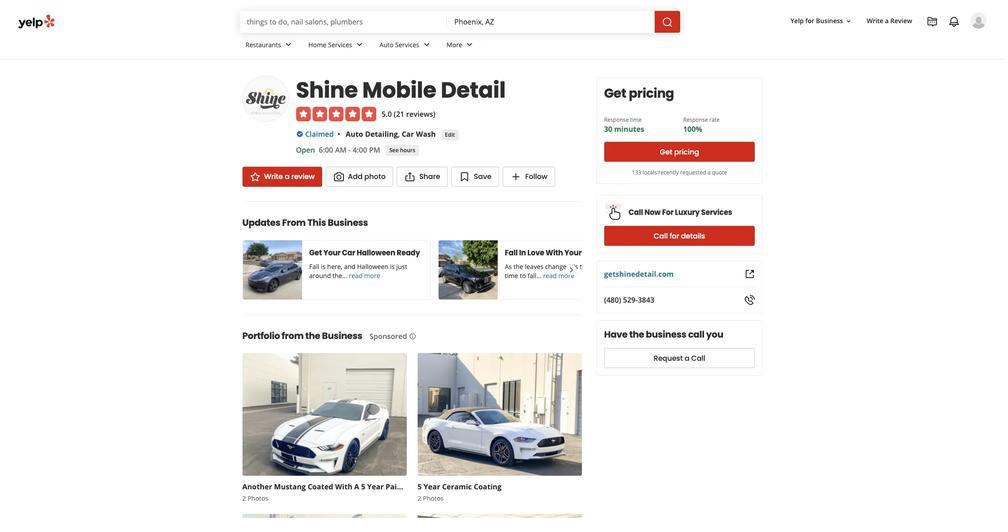 Task type: locate. For each thing, give the bounding box(es) containing it.
1 horizontal spatial write
[[867, 17, 884, 25]]

24 chevron down v2 image
[[354, 39, 365, 50], [464, 39, 475, 50]]

0 horizontal spatial pricing
[[629, 85, 675, 102]]

more link
[[440, 33, 483, 59]]

previous image
[[248, 265, 258, 276]]

2 down protection
[[418, 495, 421, 504]]

(480)
[[605, 295, 622, 305]]

0 vertical spatial time
[[631, 116, 642, 124]]

yelp for business
[[791, 17, 843, 25]]

5 star rating image
[[296, 107, 376, 122]]

1 vertical spatial auto
[[346, 129, 363, 139]]

1 horizontal spatial auto
[[380, 40, 394, 49]]

1 horizontal spatial time
[[631, 116, 642, 124]]

0 horizontal spatial your
[[323, 248, 341, 259]]

read down change,
[[543, 272, 557, 281]]

0 horizontal spatial more
[[364, 272, 380, 281]]

None search field
[[240, 11, 682, 33]]

call now for luxury services
[[629, 207, 733, 218]]

1 horizontal spatial year
[[424, 483, 440, 493]]

year right the a
[[367, 483, 384, 493]]

0 vertical spatial fall
[[505, 248, 518, 259]]

0 horizontal spatial 24 chevron down v2 image
[[354, 39, 365, 50]]

with
[[546, 248, 563, 259], [335, 483, 353, 493]]

24 chevron down v2 image inside "restaurants" link
[[283, 39, 294, 50]]

for right yelp
[[806, 17, 815, 25]]

24 phone v2 image
[[744, 295, 755, 306]]

24 chevron down v2 image down find field
[[354, 39, 365, 50]]

response up '100%'
[[684, 116, 708, 124]]

1 horizontal spatial for
[[806, 17, 815, 25]]

(480) 529-3843
[[605, 295, 655, 305]]

2 horizontal spatial car
[[583, 248, 597, 259]]

get pricing up response time 30 minutes
[[605, 85, 675, 102]]

(21 reviews) link
[[394, 109, 436, 119]]

follow
[[525, 172, 548, 182]]

2 inside 5 year ceramic coating 2 photos
[[418, 495, 421, 504]]

1 none field from the left
[[247, 17, 440, 27]]

yelp for business button
[[787, 13, 856, 29]]

2
[[242, 495, 246, 504], [418, 495, 421, 504]]

pricing up requested
[[675, 147, 700, 157]]

24 chevron down v2 image right more
[[464, 39, 475, 50]]

detail
[[441, 75, 506, 106]]

you
[[707, 329, 724, 341]]

1 vertical spatial get pricing
[[660, 147, 700, 157]]

24 chevron down v2 image inside the auto services link
[[421, 39, 432, 50]]

change,
[[545, 263, 568, 271]]

year left ceramic
[[424, 483, 440, 493]]

0 vertical spatial get
[[605, 85, 627, 102]]

halloween up fall is here, and halloween is just around the…
[[357, 248, 395, 259]]

fall left 'in' at top right
[[505, 248, 518, 259]]

time
[[631, 116, 642, 124], [505, 272, 518, 281]]

write a review link
[[863, 13, 916, 29]]

get your car halloween ready image
[[243, 241, 302, 300]]

a inside button
[[685, 353, 690, 364]]

pricing up response time 30 minutes
[[629, 85, 675, 102]]

more down 'it's'
[[559, 272, 575, 281]]

yelp
[[791, 17, 804, 25]]

1 vertical spatial call
[[654, 231, 668, 241]]

24 external link v2 image
[[744, 269, 755, 280]]

car up perfect
[[583, 248, 597, 259]]

a for write a review
[[285, 172, 290, 182]]

1 is from the left
[[321, 263, 326, 271]]

photos down protection
[[423, 495, 444, 504]]

0 horizontal spatial 2
[[242, 495, 246, 504]]

fall inside fall is here, and halloween is just around the…
[[309, 263, 319, 271]]

have the business call you
[[605, 329, 724, 341]]

response for 30
[[605, 116, 629, 124]]

getshinedetail.com link
[[605, 269, 674, 279]]

get pricing
[[605, 85, 675, 102], [660, 147, 700, 157]]

0 horizontal spatial response
[[605, 116, 629, 124]]

your
[[323, 248, 341, 259], [565, 248, 582, 259]]

2 vertical spatial business
[[322, 330, 362, 343]]

1 horizontal spatial with
[[546, 248, 563, 259]]

1 horizontal spatial read more
[[543, 272, 575, 281]]

2 year from the left
[[424, 483, 440, 493]]

1 24 chevron down v2 image from the left
[[354, 39, 365, 50]]

business for portfolio from the business
[[322, 330, 362, 343]]

1 horizontal spatial none field
[[455, 17, 648, 27]]

auto inside the auto services link
[[380, 40, 394, 49]]

1 photos from the left
[[248, 495, 268, 504]]

2 horizontal spatial call
[[692, 353, 706, 364]]

1 vertical spatial for
[[670, 231, 680, 241]]

with inside another mustang coated with a 5 year paint protection 2 photos
[[335, 483, 353, 493]]

1 vertical spatial with
[[335, 483, 353, 493]]

just
[[397, 263, 407, 271]]

read
[[349, 272, 363, 281], [543, 272, 557, 281]]

1 read more from the left
[[349, 272, 380, 281]]

0 horizontal spatial year
[[367, 483, 384, 493]]

2 more from the left
[[559, 272, 575, 281]]

get up around
[[309, 248, 322, 259]]

services for auto services
[[395, 40, 419, 49]]

24 share v2 image
[[405, 172, 416, 183]]

add photo link
[[326, 167, 393, 187]]

0 horizontal spatial write
[[264, 172, 283, 182]]

claimed
[[305, 129, 334, 139]]

a
[[885, 17, 889, 25], [708, 169, 711, 177], [285, 172, 290, 182], [685, 353, 690, 364]]

1 horizontal spatial photos
[[423, 495, 444, 504]]

24 chevron down v2 image for more
[[464, 39, 475, 50]]

24 add v2 image
[[511, 172, 522, 183]]

1 horizontal spatial 5
[[418, 483, 422, 493]]

0 horizontal spatial 5
[[361, 483, 365, 493]]

0 horizontal spatial for
[[670, 231, 680, 241]]

a right request
[[685, 353, 690, 364]]

1 horizontal spatial response
[[684, 116, 708, 124]]

0 vertical spatial write
[[867, 17, 884, 25]]

0 horizontal spatial read more
[[349, 272, 380, 281]]

leaves
[[525, 263, 544, 271]]

next image
[[566, 265, 576, 276]]

0 horizontal spatial get
[[309, 248, 322, 259]]

0 horizontal spatial 24 chevron down v2 image
[[283, 39, 294, 50]]

0 horizontal spatial services
[[328, 40, 352, 49]]

car right ,
[[402, 129, 414, 139]]

for left details
[[670, 231, 680, 241]]

services for home services
[[328, 40, 352, 49]]

write right the 24 star v2 image at the left of the page
[[264, 172, 283, 182]]

1 horizontal spatial pricing
[[675, 147, 700, 157]]

2 2 from the left
[[418, 495, 421, 504]]

home services link
[[301, 33, 372, 59]]

24 chevron down v2 image inside more link
[[464, 39, 475, 50]]

1 horizontal spatial services
[[395, 40, 419, 49]]

1 vertical spatial time
[[505, 272, 518, 281]]

1 horizontal spatial read
[[543, 272, 557, 281]]

perfect
[[591, 263, 613, 271]]

as
[[505, 263, 512, 271]]

2 none field from the left
[[455, 17, 648, 27]]

here,
[[327, 263, 343, 271]]

now
[[645, 207, 661, 218]]

1 horizontal spatial 2
[[418, 495, 421, 504]]

love
[[528, 248, 544, 259]]

year
[[367, 483, 384, 493], [424, 483, 440, 493]]

call down call
[[692, 353, 706, 364]]

response inside response time 30 minutes
[[605, 116, 629, 124]]

with for a
[[335, 483, 353, 493]]

2 24 chevron down v2 image from the left
[[421, 39, 432, 50]]

response inside response rate 100%
[[684, 116, 708, 124]]

fall for fall in love with your car
[[505, 248, 518, 259]]

2 vertical spatial get
[[309, 248, 322, 259]]

24 chevron down v2 image inside home services link
[[354, 39, 365, 50]]

none field near
[[455, 17, 648, 27]]

pm
[[369, 145, 380, 155]]

a left review
[[885, 17, 889, 25]]

requested
[[681, 169, 707, 177]]

photos down the another
[[248, 495, 268, 504]]

2 response from the left
[[684, 116, 708, 124]]

read down and
[[349, 272, 363, 281]]

ready
[[397, 248, 420, 259]]

more
[[447, 40, 463, 49]]

1 vertical spatial fall
[[309, 263, 319, 271]]

follow button
[[503, 167, 555, 187]]

a for write a review
[[885, 17, 889, 25]]

1 vertical spatial business
[[328, 217, 368, 230]]

0 vertical spatial with
[[546, 248, 563, 259]]

0 horizontal spatial auto
[[346, 129, 363, 139]]

0 horizontal spatial time
[[505, 272, 518, 281]]

halloween down get your car halloween ready
[[357, 263, 389, 271]]

2 down the another
[[242, 495, 246, 504]]

for for call
[[670, 231, 680, 241]]

the right from on the bottom
[[305, 330, 320, 343]]

1 vertical spatial halloween
[[357, 263, 389, 271]]

5 right the a
[[361, 483, 365, 493]]

details
[[682, 231, 706, 241]]

3843
[[638, 295, 655, 305]]

get inside updates from this business element
[[309, 248, 322, 259]]

time inside as the leaves change, it's the perfect time to fall…
[[505, 272, 518, 281]]

wash
[[416, 129, 436, 139]]

2 5 from the left
[[418, 483, 422, 493]]

1 horizontal spatial call
[[654, 231, 668, 241]]

5 right the paint at bottom
[[418, 483, 422, 493]]

save button
[[452, 167, 499, 187]]

your up 'it's'
[[565, 248, 582, 259]]

0 vertical spatial auto
[[380, 40, 394, 49]]

as the leaves change, it's the perfect time to fall…
[[505, 263, 613, 281]]

0 vertical spatial for
[[806, 17, 815, 25]]

133 locals recently requested a quote
[[632, 169, 728, 177]]

coating
[[474, 483, 502, 493]]

0 horizontal spatial with
[[335, 483, 353, 493]]

1 horizontal spatial your
[[565, 248, 582, 259]]

call down for
[[654, 231, 668, 241]]

quote
[[713, 169, 728, 177]]

with inside updates from this business element
[[546, 248, 563, 259]]

0 horizontal spatial read
[[349, 272, 363, 281]]

sponsored
[[370, 332, 407, 342]]

time up minutes
[[631, 116, 642, 124]]

to
[[520, 272, 526, 281]]

1 horizontal spatial 24 chevron down v2 image
[[464, 39, 475, 50]]

(21
[[394, 109, 405, 119]]

business categories element
[[238, 33, 987, 59]]

restaurants link
[[238, 33, 301, 59]]

0 horizontal spatial fall
[[309, 263, 319, 271]]

1 horizontal spatial is
[[390, 263, 395, 271]]

mobile
[[362, 75, 437, 106]]

halloween inside fall is here, and halloween is just around the…
[[357, 263, 389, 271]]

fall up around
[[309, 263, 319, 271]]

0 horizontal spatial call
[[629, 207, 644, 218]]

save
[[474, 172, 492, 182]]

a left review at the top left
[[285, 172, 290, 182]]

0 vertical spatial halloween
[[357, 248, 395, 259]]

response up 30
[[605, 116, 629, 124]]

0 horizontal spatial is
[[321, 263, 326, 271]]

photos
[[248, 495, 268, 504], [423, 495, 444, 504]]

detailing
[[365, 129, 398, 139]]

read more down change,
[[543, 272, 575, 281]]

0 horizontal spatial photos
[[248, 495, 268, 504]]

2 horizontal spatial services
[[702, 207, 733, 218]]

call for details button
[[605, 226, 755, 246]]

1 vertical spatial get
[[660, 147, 673, 157]]

read more down and
[[349, 272, 380, 281]]

edit button
[[441, 130, 459, 141]]

get up recently
[[660, 147, 673, 157]]

portfolio
[[242, 330, 280, 343]]

None field
[[247, 17, 440, 27], [455, 17, 648, 27]]

2 halloween from the top
[[357, 263, 389, 271]]

5 year ceramic coating 2 photos
[[418, 483, 502, 504]]

24 chevron down v2 image right auto services
[[421, 39, 432, 50]]

for inside user actions element
[[806, 17, 815, 25]]

call for call for details
[[654, 231, 668, 241]]

1 vertical spatial write
[[264, 172, 283, 182]]

2 inside another mustang coated with a 5 year paint protection 2 photos
[[242, 495, 246, 504]]

with up change,
[[546, 248, 563, 259]]

time down as
[[505, 272, 518, 281]]

photos inside another mustang coated with a 5 year paint protection 2 photos
[[248, 495, 268, 504]]

0 vertical spatial business
[[816, 17, 843, 25]]

1 more from the left
[[364, 272, 380, 281]]

24 chevron down v2 image for home services
[[354, 39, 365, 50]]

6:00
[[319, 145, 333, 155]]

Find text field
[[247, 17, 440, 27]]

paint
[[386, 483, 405, 493]]

write left review
[[867, 17, 884, 25]]

auto
[[380, 40, 394, 49], [346, 129, 363, 139]]

business inside button
[[816, 17, 843, 25]]

0 vertical spatial call
[[629, 207, 644, 218]]

24 chevron down v2 image
[[283, 39, 294, 50], [421, 39, 432, 50]]

with left the a
[[335, 483, 353, 493]]

see
[[390, 147, 399, 154]]

1 5 from the left
[[361, 483, 365, 493]]

car up and
[[342, 248, 355, 259]]

get pricing up the 133 locals recently requested a quote
[[660, 147, 700, 157]]

get up response time 30 minutes
[[605, 85, 627, 102]]

24 chevron down v2 image right restaurants
[[283, 39, 294, 50]]

write for write a review
[[264, 172, 283, 182]]

1 horizontal spatial more
[[559, 272, 575, 281]]

16 claim filled v2 image
[[296, 131, 303, 138]]

is left just
[[390, 263, 395, 271]]

the right as
[[514, 263, 524, 271]]

2 24 chevron down v2 image from the left
[[464, 39, 475, 50]]

1 year from the left
[[367, 483, 384, 493]]

2 horizontal spatial get
[[660, 147, 673, 157]]

auto detailing , car wash
[[346, 129, 436, 139]]

fall
[[505, 248, 518, 259], [309, 263, 319, 271]]

2 read more from the left
[[543, 272, 575, 281]]

write a review link
[[242, 167, 322, 187]]

christina o. image
[[971, 12, 987, 29]]

2 read from the left
[[543, 272, 557, 281]]

0 horizontal spatial none field
[[247, 17, 440, 27]]

2 vertical spatial call
[[692, 353, 706, 364]]

more down get your car halloween ready
[[364, 272, 380, 281]]

getshinedetail.com
[[605, 269, 674, 279]]

1 response from the left
[[605, 116, 629, 124]]

review
[[291, 172, 315, 182]]

is up around
[[321, 263, 326, 271]]

1 read from the left
[[349, 272, 363, 281]]

1 2 from the left
[[242, 495, 246, 504]]

restaurants
[[246, 40, 281, 49]]

open 6:00 am - 4:00 pm
[[296, 145, 380, 155]]

services
[[328, 40, 352, 49], [395, 40, 419, 49], [702, 207, 733, 218]]

get inside button
[[660, 147, 673, 157]]

write
[[867, 17, 884, 25], [264, 172, 283, 182]]

add photo
[[348, 172, 386, 182]]

5 inside 5 year ceramic coating 2 photos
[[418, 483, 422, 493]]

1 vertical spatial pricing
[[675, 147, 700, 157]]

1 24 chevron down v2 image from the left
[[283, 39, 294, 50]]

call left now
[[629, 207, 644, 218]]

1 horizontal spatial fall
[[505, 248, 518, 259]]

write inside user actions element
[[867, 17, 884, 25]]

1 horizontal spatial 24 chevron down v2 image
[[421, 39, 432, 50]]

rate
[[710, 116, 720, 124]]

2 photos from the left
[[423, 495, 444, 504]]

your up here,
[[323, 248, 341, 259]]

pricing
[[629, 85, 675, 102], [675, 147, 700, 157]]

2 your from the left
[[565, 248, 582, 259]]



Task type: describe. For each thing, give the bounding box(es) containing it.
portfolio from the business element
[[228, 315, 588, 519]]

another mustang coated with a 5 year paint protection 2 photos
[[242, 483, 445, 504]]

and
[[344, 263, 356, 271]]

16 info v2 image
[[409, 333, 416, 341]]

write for write a review
[[867, 17, 884, 25]]

24 save outline v2 image
[[459, 172, 470, 183]]

fall for fall is here, and halloween is just around the…
[[309, 263, 319, 271]]

am
[[335, 145, 347, 155]]

open
[[296, 145, 315, 155]]

call for details
[[654, 231, 706, 241]]

pricing inside get pricing button
[[675, 147, 700, 157]]

more for halloween
[[364, 272, 380, 281]]

search image
[[662, 17, 673, 28]]

protection
[[407, 483, 445, 493]]

in
[[519, 248, 526, 259]]

the right have
[[630, 329, 645, 341]]

ceramic
[[442, 483, 472, 493]]

5.0 (21 reviews)
[[382, 109, 436, 119]]

edit
[[445, 131, 455, 139]]

auto services link
[[372, 33, 440, 59]]

529-
[[624, 295, 638, 305]]

notifications image
[[949, 16, 960, 27]]

read more for halloween
[[349, 272, 380, 281]]

a left quote
[[708, 169, 711, 177]]

fall in love with your car image
[[439, 241, 498, 300]]

24 camera v2 image
[[333, 172, 344, 183]]

coated
[[308, 483, 333, 493]]

2 is from the left
[[390, 263, 395, 271]]

business for updates from this business
[[328, 217, 368, 230]]

it's
[[570, 263, 578, 271]]

updates from this business
[[242, 217, 368, 230]]

shine
[[296, 75, 358, 106]]

read for with
[[543, 272, 557, 281]]

1 halloween from the top
[[357, 248, 395, 259]]

read more for with
[[543, 272, 575, 281]]

updates
[[242, 217, 280, 230]]

business
[[646, 329, 687, 341]]

review
[[891, 17, 913, 25]]

request
[[654, 353, 683, 364]]

4:00
[[353, 145, 367, 155]]

fall in love with your car
[[505, 248, 597, 259]]

16 chevron down v2 image
[[845, 18, 853, 25]]

from
[[282, 330, 304, 343]]

24 chevron down v2 image for auto services
[[421, 39, 432, 50]]

1 horizontal spatial car
[[402, 129, 414, 139]]

1 your from the left
[[323, 248, 341, 259]]

auto for auto services
[[380, 40, 394, 49]]

for for yelp
[[806, 17, 815, 25]]

0 vertical spatial get pricing
[[605, 85, 675, 102]]

for
[[663, 207, 674, 218]]

minutes
[[615, 124, 645, 134]]

auto services
[[380, 40, 419, 49]]

around
[[309, 272, 331, 281]]

year inside another mustang coated with a 5 year paint protection 2 photos
[[367, 483, 384, 493]]

request a call button
[[605, 349, 755, 369]]

photos inside 5 year ceramic coating 2 photos
[[423, 495, 444, 504]]

fall…
[[528, 272, 542, 281]]

read for halloween
[[349, 272, 363, 281]]

100%
[[684, 124, 703, 134]]

,
[[398, 129, 400, 139]]

the…
[[333, 272, 347, 281]]

5.0
[[382, 109, 392, 119]]

a for request a call
[[685, 353, 690, 364]]

recently
[[659, 169, 679, 177]]

-
[[349, 145, 351, 155]]

updates from this business element
[[228, 202, 627, 301]]

more for with
[[559, 272, 575, 281]]

write a review
[[867, 17, 913, 25]]

share button
[[397, 167, 448, 187]]

none field find
[[247, 17, 440, 27]]

see hours link
[[386, 145, 419, 156]]

get pricing inside button
[[660, 147, 700, 157]]

response for 100%
[[684, 116, 708, 124]]

24 star v2 image
[[250, 172, 261, 183]]

user actions element
[[784, 11, 1000, 67]]

request a call
[[654, 353, 706, 364]]

hours
[[400, 147, 416, 154]]

0 horizontal spatial car
[[342, 248, 355, 259]]

the right 'it's'
[[580, 263, 590, 271]]

1 horizontal spatial get
[[605, 85, 627, 102]]

time inside response time 30 minutes
[[631, 116, 642, 124]]

share
[[419, 172, 440, 182]]

luxury
[[676, 207, 700, 218]]

call for call now for luxury services
[[629, 207, 644, 218]]

write a review
[[264, 172, 315, 182]]

response rate 100%
[[684, 116, 720, 134]]

photo
[[365, 172, 386, 182]]

home
[[309, 40, 327, 49]]

auto for auto detailing , car wash
[[346, 129, 363, 139]]

see hours
[[390, 147, 416, 154]]

add
[[348, 172, 363, 182]]

response time 30 minutes
[[605, 116, 645, 134]]

Near text field
[[455, 17, 648, 27]]

year inside 5 year ceramic coating 2 photos
[[424, 483, 440, 493]]

get pricing button
[[605, 142, 755, 162]]

5 inside another mustang coated with a 5 year paint protection 2 photos
[[361, 483, 365, 493]]

another
[[242, 483, 272, 493]]

30
[[605, 124, 613, 134]]

with for your
[[546, 248, 563, 259]]

business logo image
[[242, 76, 289, 122]]

get your car halloween ready
[[309, 248, 420, 259]]

mustang
[[274, 483, 306, 493]]

projects image
[[927, 16, 938, 27]]

133
[[632, 169, 642, 177]]

0 vertical spatial pricing
[[629, 85, 675, 102]]

have
[[605, 329, 628, 341]]

24 chevron down v2 image for restaurants
[[283, 39, 294, 50]]

locals
[[643, 169, 657, 177]]

car wash link
[[402, 129, 436, 139]]

reviews)
[[406, 109, 436, 119]]



Task type: vqa. For each thing, say whether or not it's contained in the screenshot.
"Home Services" link
yes



